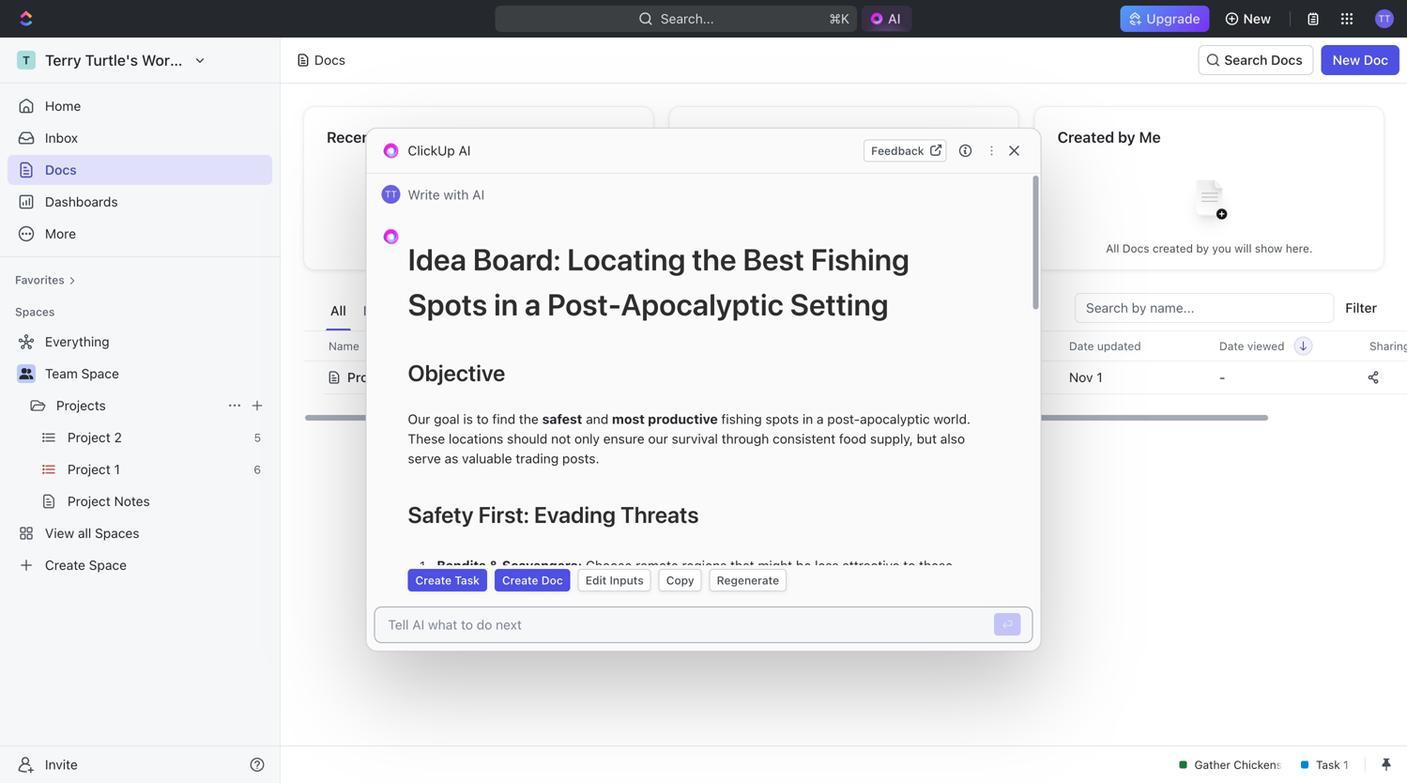 Task type: describe. For each thing, give the bounding box(es) containing it.
feedback
[[872, 144, 925, 157]]

upgrade
[[1147, 11, 1201, 26]]

idea
[[408, 241, 467, 277]]

scavengers:
[[502, 558, 583, 573]]

inputs
[[610, 574, 644, 587]]

favorites inside button
[[15, 273, 65, 286]]

create task button
[[408, 569, 487, 592]]

clickup
[[408, 143, 455, 158]]

in inside fishing spots in a post-apocalyptic world. these locations should not only ensure our survival through consistent food supply, but also serve as valuable trading posts.
[[803, 411, 814, 427]]

create doc
[[502, 574, 563, 587]]

shared button
[[429, 293, 483, 331]]

supply,
[[871, 431, 914, 447]]

1 will from the left
[[513, 242, 530, 255]]

new doc
[[1333, 52, 1389, 68]]

and
[[586, 411, 609, 427]]

private button
[[490, 293, 543, 331]]

docs right favorited
[[829, 242, 856, 255]]

less
[[815, 558, 839, 573]]

productive
[[648, 411, 718, 427]]

3 show from the left
[[1256, 242, 1283, 255]]

hostile
[[821, 578, 861, 593]]

3 will from the left
[[1235, 242, 1252, 255]]

feedback button
[[864, 139, 947, 162]]

2 cell from the left
[[653, 361, 841, 394]]

in inside the idea board: locating the best fishing spots in a post-apocalyptic setting
[[494, 286, 518, 322]]

1 horizontal spatial favorites
[[692, 128, 757, 146]]

you
[[1213, 242, 1232, 255]]

all button
[[326, 293, 351, 331]]

no recent docs image
[[441, 166, 516, 241]]

new button
[[1218, 4, 1283, 34]]

edit
[[586, 574, 607, 587]]

3 here. from the left
[[1286, 242, 1313, 255]]

&
[[490, 558, 499, 573]]

edit inputs button
[[578, 569, 652, 592]]

archived
[[716, 303, 771, 318]]

doc for new doc
[[1364, 52, 1389, 68]]

1 vertical spatial the
[[519, 411, 539, 427]]

encounters
[[720, 578, 788, 593]]

updated
[[1098, 340, 1142, 353]]

posts.
[[562, 451, 600, 466]]

table containing project notes
[[303, 331, 1408, 396]]

0 horizontal spatial by
[[1119, 128, 1136, 146]]

evading
[[534, 502, 616, 528]]

date viewed
[[1220, 340, 1285, 353]]

choose remote regions that might be less attractive to these groups. going off the beaten path may reduce encounters with hostile humans.
[[437, 558, 957, 593]]

team space
[[45, 366, 119, 381]]

locating
[[567, 241, 686, 277]]

search
[[1225, 52, 1268, 68]]

regions
[[682, 558, 727, 573]]

viewed
[[1248, 340, 1285, 353]]

inbox
[[45, 130, 78, 146]]

attractive
[[843, 558, 900, 573]]

safest
[[542, 411, 583, 427]]

write with ai
[[408, 187, 485, 202]]

doc for create doc
[[542, 574, 563, 587]]

created
[[1058, 128, 1115, 146]]

dashboards link
[[8, 187, 272, 217]]

date for date viewed
[[1220, 340, 1245, 353]]

objective
[[408, 360, 506, 386]]

created
[[1153, 242, 1194, 255]]

your recently opened docs will show here.
[[366, 242, 591, 255]]

assigned button
[[637, 293, 703, 331]]

recently
[[393, 242, 436, 255]]

assigned
[[641, 303, 699, 318]]

new for new doc
[[1333, 52, 1361, 68]]

Search by name... text field
[[1087, 294, 1324, 322]]

user group image
[[19, 368, 33, 379]]

0 horizontal spatial ai
[[459, 143, 471, 158]]

a inside fishing spots in a post-apocalyptic world. these locations should not only ensure our survival through consistent food supply, but also serve as valuable trading posts.
[[817, 411, 824, 427]]

humans.
[[865, 578, 916, 593]]

write
[[408, 187, 440, 202]]

not
[[551, 431, 571, 447]]

find
[[492, 411, 516, 427]]

⌘k
[[830, 11, 850, 26]]

workspace button
[[551, 293, 629, 331]]

create task
[[416, 574, 480, 587]]

-
[[1220, 370, 1226, 385]]

date for date updated
[[1070, 340, 1095, 353]]

fishing
[[722, 411, 762, 427]]

tt
[[385, 189, 397, 200]]

board:
[[473, 241, 561, 277]]

favorites button
[[8, 269, 83, 291]]

spots
[[408, 286, 488, 322]]

a inside the idea board: locating the best fishing spots in a post-apocalyptic setting
[[525, 286, 541, 322]]

best
[[743, 241, 805, 277]]

trading
[[516, 451, 559, 466]]

to inside the choose remote regions that might be less attractive to these groups. going off the beaten path may reduce encounters with hostile humans.
[[904, 558, 916, 573]]

is
[[463, 411, 473, 427]]

all for all docs created by you will show here.
[[1107, 242, 1120, 255]]

most
[[612, 411, 645, 427]]

home link
[[8, 91, 272, 121]]

sharing
[[1370, 340, 1408, 353]]

beaten
[[570, 578, 611, 593]]

team space link
[[45, 359, 269, 389]]

search...
[[661, 11, 714, 26]]

docs inside button
[[1272, 52, 1303, 68]]

my docs button
[[359, 293, 422, 331]]

1 column header from the left
[[303, 331, 324, 362]]

date updated button
[[1058, 332, 1153, 361]]

docs inside sidebar navigation
[[45, 162, 77, 177]]

create for create doc
[[502, 574, 539, 587]]

locations
[[449, 431, 504, 447]]

but
[[917, 431, 937, 447]]

all for all
[[331, 303, 346, 318]]



Task type: vqa. For each thing, say whether or not it's contained in the screenshot.
Subtasks:
no



Task type: locate. For each thing, give the bounding box(es) containing it.
should
[[507, 431, 548, 447]]

docs right my
[[385, 303, 417, 318]]

tab list
[[326, 293, 775, 331]]

1 vertical spatial new
[[1333, 52, 1361, 68]]

0 horizontal spatial new
[[1244, 11, 1272, 26]]

space
[[81, 366, 119, 381]]

new for new
[[1244, 11, 1272, 26]]

1 horizontal spatial show
[[879, 242, 907, 255]]

new up search docs button
[[1244, 11, 1272, 26]]

by
[[1119, 128, 1136, 146], [1197, 242, 1210, 255]]

2 show from the left
[[879, 242, 907, 255]]

column header
[[303, 331, 324, 362], [653, 331, 841, 362]]

all inside button
[[331, 303, 346, 318]]

your for favorites
[[751, 242, 775, 255]]

setting
[[791, 286, 889, 322]]

all docs created by you will show here.
[[1107, 242, 1313, 255]]

0 horizontal spatial a
[[525, 286, 541, 322]]

1 row from the top
[[303, 331, 1408, 362]]

will right you
[[1235, 242, 1252, 255]]

tab list containing all
[[326, 293, 775, 331]]

2 horizontal spatial here.
[[1286, 242, 1313, 255]]

upgrade link
[[1121, 6, 1210, 32]]

project
[[347, 370, 392, 385]]

our
[[648, 431, 668, 447]]

create doc button
[[495, 569, 571, 592]]

search docs button
[[1199, 45, 1315, 75]]

tree
[[8, 327, 272, 580]]

safety first: evading threats
[[408, 502, 699, 528]]

with right write
[[444, 187, 469, 202]]

in up consistent in the bottom of the page
[[803, 411, 814, 427]]

1 your from the left
[[366, 242, 390, 255]]

0 horizontal spatial cell
[[303, 361, 324, 394]]

these
[[408, 431, 445, 447]]

0 horizontal spatial favorites
[[15, 273, 65, 286]]

1 horizontal spatial cell
[[653, 361, 841, 394]]

clickup ai
[[408, 143, 471, 158]]

0 horizontal spatial all
[[331, 303, 346, 318]]

1 vertical spatial favorites
[[15, 273, 65, 286]]

projects
[[56, 398, 106, 413]]

cell
[[303, 361, 324, 394], [653, 361, 841, 394]]

create inside button
[[502, 574, 539, 587]]

recent
[[327, 128, 377, 146]]

2 your from the left
[[751, 242, 775, 255]]

here. up post-
[[564, 242, 591, 255]]

0 horizontal spatial show
[[533, 242, 561, 255]]

the inside the choose remote regions that might be less attractive to these groups. going off the beaten path may reduce encounters with hostile humans.
[[546, 578, 566, 593]]

2 vertical spatial the
[[546, 578, 566, 593]]

row
[[303, 331, 1408, 362], [303, 359, 1408, 396]]

to right the is
[[477, 411, 489, 427]]

show down no favorited docs image
[[879, 242, 907, 255]]

spots
[[766, 411, 799, 427]]

1 vertical spatial ai
[[473, 187, 485, 202]]

the right 'off' on the bottom
[[546, 578, 566, 593]]

sidebar navigation
[[0, 38, 281, 783]]

docs up recent
[[315, 52, 346, 68]]

valuable
[[462, 451, 512, 466]]

the up 'should'
[[519, 411, 539, 427]]

1 horizontal spatial column header
[[653, 331, 841, 362]]

row up post- on the right bottom of page
[[303, 359, 1408, 396]]

ai up your recently opened docs will show here.
[[473, 187, 485, 202]]

goal
[[434, 411, 460, 427]]

first:
[[479, 502, 530, 528]]

create down bandits
[[416, 574, 452, 587]]

post-
[[548, 286, 621, 322]]

may
[[646, 578, 671, 593]]

2 column header from the left
[[653, 331, 841, 362]]

date viewed button
[[1209, 332, 1313, 361]]

docs right search
[[1272, 52, 1303, 68]]

your left favorited
[[751, 242, 775, 255]]

nov 1
[[1070, 370, 1103, 385]]

copy button
[[659, 569, 702, 592]]

only
[[575, 431, 600, 447]]

1 horizontal spatial by
[[1197, 242, 1210, 255]]

1 horizontal spatial the
[[546, 578, 566, 593]]

1 horizontal spatial date
[[1220, 340, 1245, 353]]

team
[[45, 366, 78, 381]]

create for create task
[[416, 574, 452, 587]]

dashboards
[[45, 194, 118, 209]]

create down bandits & scavengers:
[[502, 574, 539, 587]]

row containing name
[[303, 331, 1408, 362]]

1 horizontal spatial your
[[751, 242, 775, 255]]

doc
[[1364, 52, 1389, 68], [542, 574, 563, 587]]

date updated
[[1070, 340, 1142, 353]]

0 vertical spatial the
[[692, 241, 737, 277]]

table
[[303, 331, 1408, 396]]

remote
[[636, 558, 679, 573]]

0 horizontal spatial will
[[513, 242, 530, 255]]

show right you
[[1256, 242, 1283, 255]]

will down no favorited docs image
[[859, 242, 876, 255]]

might
[[758, 558, 793, 573]]

0 horizontal spatial with
[[444, 187, 469, 202]]

tree containing team space
[[8, 327, 272, 580]]

me
[[1140, 128, 1161, 146]]

0 vertical spatial by
[[1119, 128, 1136, 146]]

apocalyptic
[[860, 411, 930, 427]]

1 vertical spatial with
[[792, 578, 817, 593]]

2 create from the left
[[502, 574, 539, 587]]

0 vertical spatial a
[[525, 286, 541, 322]]

0 vertical spatial to
[[477, 411, 489, 427]]

archived button
[[711, 293, 775, 331]]

tree inside sidebar navigation
[[8, 327, 272, 580]]

1 horizontal spatial a
[[817, 411, 824, 427]]

doc inside button
[[1364, 52, 1389, 68]]

2 horizontal spatial the
[[692, 241, 737, 277]]

0 horizontal spatial column header
[[303, 331, 324, 362]]

created by me
[[1058, 128, 1161, 146]]

the up apocalyptic
[[692, 241, 737, 277]]

doc inside button
[[542, 574, 563, 587]]

projects link
[[56, 391, 220, 421]]

choose
[[586, 558, 632, 573]]

food
[[839, 431, 867, 447]]

cell left project
[[303, 361, 324, 394]]

regenerate
[[717, 574, 780, 587]]

2 horizontal spatial show
[[1256, 242, 1283, 255]]

1 horizontal spatial in
[[803, 411, 814, 427]]

1 horizontal spatial to
[[904, 558, 916, 573]]

0 vertical spatial with
[[444, 187, 469, 202]]

the inside the idea board: locating the best fishing spots in a post-apocalyptic setting
[[692, 241, 737, 277]]

new doc button
[[1322, 45, 1400, 75]]

project notes
[[347, 370, 432, 385]]

1 vertical spatial a
[[817, 411, 824, 427]]

1
[[1097, 370, 1103, 385]]

0 vertical spatial ai
[[459, 143, 471, 158]]

a down board:
[[525, 286, 541, 322]]

0 horizontal spatial doc
[[542, 574, 563, 587]]

1 show from the left
[[533, 242, 561, 255]]

0 vertical spatial favorites
[[692, 128, 757, 146]]

by left you
[[1197, 242, 1210, 255]]

in down board:
[[494, 286, 518, 322]]

task
[[455, 574, 480, 587]]

2 here. from the left
[[910, 242, 937, 255]]

⏎ button
[[995, 613, 1021, 636]]

docs left created
[[1123, 242, 1150, 255]]

1 vertical spatial in
[[803, 411, 814, 427]]

here. right you
[[1286, 242, 1313, 255]]

favorites
[[692, 128, 757, 146], [15, 273, 65, 286]]

date
[[1070, 340, 1095, 353], [1220, 340, 1245, 353]]

apocalyptic
[[621, 286, 784, 322]]

fishing spots in a post-apocalyptic world. these locations should not only ensure our survival through consistent food supply, but also serve as valuable trading posts.
[[408, 411, 975, 466]]

1 create from the left
[[416, 574, 452, 587]]

no favorited docs image
[[807, 166, 882, 241]]

new right search docs
[[1333, 52, 1361, 68]]

date up -
[[1220, 340, 1245, 353]]

docs right opened
[[483, 242, 510, 255]]

idea board: locating the best fishing spots in a post-apocalyptic setting
[[408, 241, 916, 322]]

bandits & scavengers:
[[437, 558, 583, 573]]

1 vertical spatial doc
[[542, 574, 563, 587]]

Tell AI what to do next text field
[[388, 615, 982, 635]]

create inside button
[[416, 574, 452, 587]]

0 horizontal spatial in
[[494, 286, 518, 322]]

1 horizontal spatial here.
[[910, 242, 937, 255]]

1 date from the left
[[1070, 340, 1095, 353]]

docs down inbox
[[45, 162, 77, 177]]

your left recently
[[366, 242, 390, 255]]

docs inside 'button'
[[385, 303, 417, 318]]

1 horizontal spatial ai
[[473, 187, 485, 202]]

row down setting
[[303, 331, 1408, 362]]

all left created
[[1107, 242, 1120, 255]]

1 vertical spatial to
[[904, 558, 916, 573]]

will right opened
[[513, 242, 530, 255]]

survival
[[672, 431, 718, 447]]

cell up fishing
[[653, 361, 841, 394]]

0 horizontal spatial the
[[519, 411, 539, 427]]

all left my
[[331, 303, 346, 318]]

1 vertical spatial all
[[331, 303, 346, 318]]

favorited
[[779, 242, 826, 255]]

home
[[45, 98, 81, 114]]

0 vertical spatial new
[[1244, 11, 1272, 26]]

with down be
[[792, 578, 817, 593]]

2 date from the left
[[1220, 340, 1245, 353]]

1 horizontal spatial all
[[1107, 242, 1120, 255]]

2 row from the top
[[303, 359, 1408, 396]]

1 vertical spatial by
[[1197, 242, 1210, 255]]

row containing project notes
[[303, 359, 1408, 396]]

a left post- on the right bottom of page
[[817, 411, 824, 427]]

2 horizontal spatial will
[[1235, 242, 1252, 255]]

0 vertical spatial in
[[494, 286, 518, 322]]

2
[[454, 370, 462, 385]]

threats
[[621, 502, 699, 528]]

docs
[[315, 52, 346, 68], [1272, 52, 1303, 68], [45, 162, 77, 177], [483, 242, 510, 255], [829, 242, 856, 255], [1123, 242, 1150, 255], [385, 303, 417, 318]]

1 cell from the left
[[303, 361, 324, 394]]

will
[[513, 242, 530, 255], [859, 242, 876, 255], [1235, 242, 1252, 255]]

post-
[[828, 411, 860, 427]]

0 horizontal spatial date
[[1070, 340, 1095, 353]]

column header left name
[[303, 331, 324, 362]]

1 here. from the left
[[564, 242, 591, 255]]

your for recent
[[366, 242, 390, 255]]

to left these
[[904, 558, 916, 573]]

show up post-
[[533, 242, 561, 255]]

⏎
[[1002, 618, 1014, 631]]

1 horizontal spatial will
[[859, 242, 876, 255]]

0 horizontal spatial to
[[477, 411, 489, 427]]

with inside the choose remote regions that might be less attractive to these groups. going off the beaten path may reduce encounters with hostile humans.
[[792, 578, 817, 593]]

here. right fishing
[[910, 242, 937, 255]]

0 horizontal spatial your
[[366, 242, 390, 255]]

no created by me docs image
[[1172, 166, 1247, 241]]

2 will from the left
[[859, 242, 876, 255]]

0 vertical spatial all
[[1107, 242, 1120, 255]]

1 horizontal spatial create
[[502, 574, 539, 587]]

by left me
[[1119, 128, 1136, 146]]

serve
[[408, 451, 441, 466]]

docs link
[[8, 155, 272, 185]]

0 horizontal spatial here.
[[564, 242, 591, 255]]

0 horizontal spatial create
[[416, 574, 452, 587]]

our goal is to find the safest and most productive
[[408, 411, 718, 427]]

spaces
[[15, 305, 55, 318]]

copy
[[667, 574, 695, 587]]

column header down the archived
[[653, 331, 841, 362]]

private
[[495, 303, 538, 318]]

date up nov
[[1070, 340, 1095, 353]]

1 horizontal spatial new
[[1333, 52, 1361, 68]]

ai right the clickup
[[459, 143, 471, 158]]

1 horizontal spatial with
[[792, 578, 817, 593]]

inbox link
[[8, 123, 272, 153]]

0 vertical spatial doc
[[1364, 52, 1389, 68]]

new
[[1244, 11, 1272, 26], [1333, 52, 1361, 68]]

1 horizontal spatial doc
[[1364, 52, 1389, 68]]



